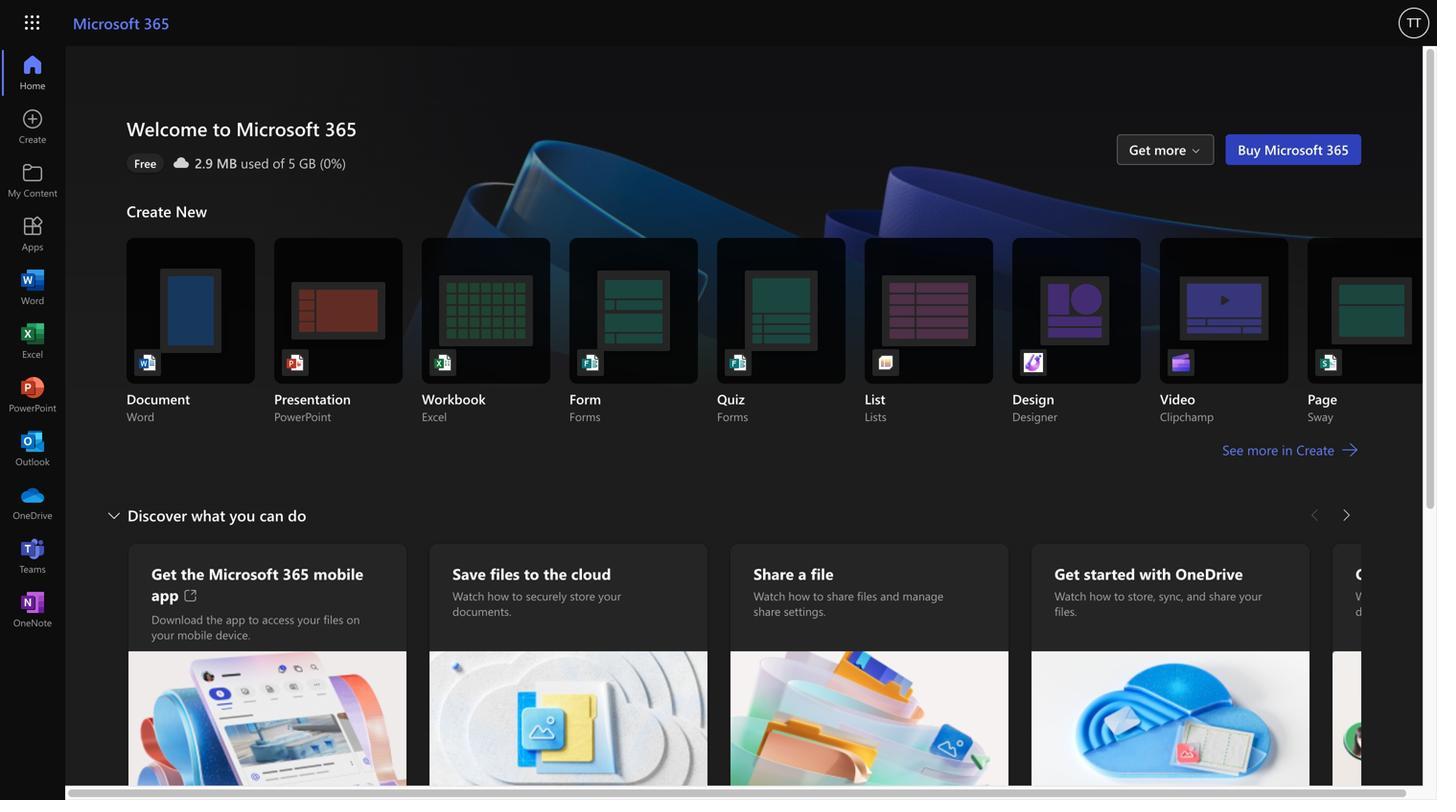 Task type: describe. For each thing, give the bounding box(es) containing it.
workbook
[[422, 390, 486, 408]]

of
[[273, 154, 285, 172]]

save
[[453, 563, 486, 584]]

watch inside get started with onedrive watch how to store, sync, and share your files.
[[1055, 588, 1087, 603]]

buy
[[1239, 141, 1261, 158]]

to left 'securely' on the left of the page
[[512, 588, 523, 603]]

files inside share a file watch how to share files and manage share settings.
[[858, 588, 878, 603]]

form
[[570, 390, 601, 408]]

mb
[[217, 154, 237, 172]]

to up mb at the left
[[213, 116, 231, 141]]

collaborate in real time image
[[1333, 651, 1438, 793]]

documents.
[[453, 603, 512, 619]]

app inside get the microsoft 365 mobile app
[[152, 584, 179, 605]]

clipchamp video image
[[1172, 353, 1191, 372]]

collaborate watch how to ed
[[1356, 563, 1438, 634]]

discover
[[128, 505, 187, 525]]

see more in create link
[[1221, 438, 1362, 461]]

powerpoint
[[274, 409, 331, 424]]

designer
[[1013, 409, 1058, 424]]

your right access
[[298, 612, 320, 627]]

onenote image
[[23, 601, 42, 620]]

quiz forms
[[718, 390, 749, 424]]

create new
[[127, 200, 207, 221]]

word
[[127, 409, 154, 424]]

list lists
[[865, 390, 887, 424]]

microsoft 365 banner
[[0, 0, 1438, 46]]

get started with onedrive image
[[1032, 651, 1310, 793]]

form forms
[[570, 390, 601, 424]]

with
[[1140, 563, 1172, 584]]

document
[[127, 390, 190, 408]]

forms for form
[[570, 409, 601, 424]]

share a file watch how to share files and manage share settings.
[[754, 563, 944, 619]]

the for download the app to access your files on your mobile device.
[[206, 612, 223, 627]]

how inside collaborate watch how to ed
[[1391, 588, 1413, 603]]

excel workbook image
[[434, 353, 453, 372]]

what
[[191, 505, 225, 525]]

to inside collaborate watch how to ed
[[1416, 588, 1427, 603]]

get the microsoft 365 mobile app image
[[129, 651, 407, 793]]

to inside "download the app to access your files on your mobile device."
[[249, 612, 259, 627]]

buy microsoft 365 button
[[1226, 134, 1362, 165]]

microsoft inside get the microsoft 365 mobile app
[[209, 563, 279, 584]]

video
[[1161, 390, 1196, 408]]

2.9 mb used of 5 gb (0%)
[[195, 154, 346, 172]]

watch inside share a file watch how to share files and manage share settings.
[[754, 588, 786, 603]]

microsoft inside buy microsoft 365 button
[[1265, 141, 1324, 158]]

video clipchamp
[[1161, 390, 1215, 424]]

design designer
[[1013, 390, 1058, 424]]

1 vertical spatial create
[[1297, 441, 1335, 459]]

tt
[[1408, 15, 1422, 30]]

new quiz image
[[729, 353, 748, 372]]

to up 'securely' on the left of the page
[[524, 563, 540, 584]]

store,
[[1129, 588, 1156, 603]]

navigation inside welcome to microsoft 365 application
[[0, 46, 65, 637]]

list inside welcome to microsoft 365 application
[[127, 238, 1437, 424]]

used
[[241, 154, 269, 172]]

to inside get started with onedrive watch how to store, sync, and share your files.
[[1115, 588, 1125, 603]]

files inside "download the app to access your files on your mobile device."
[[324, 612, 344, 627]]

mobile inside "download the app to access your files on your mobile device."
[[177, 627, 213, 642]]

new
[[176, 200, 207, 221]]

microsoft inside microsoft 365 banner
[[73, 12, 140, 33]]

create image
[[23, 117, 42, 136]]

word image
[[23, 278, 42, 297]]

discover what you can do
[[128, 505, 306, 525]]

get for get more
[[1130, 141, 1151, 158]]

workbook excel
[[422, 390, 486, 424]]

ed
[[1430, 588, 1438, 603]]

buy microsoft 365
[[1239, 141, 1350, 158]]

how inside save files to the cloud watch how to securely store your documents.
[[488, 588, 509, 603]]

share a file image
[[731, 651, 1009, 793]]

access
[[262, 612, 295, 627]]

2.9
[[195, 154, 213, 172]]

do
[[288, 505, 306, 525]]

watch inside collaborate watch how to ed
[[1356, 588, 1388, 603]]

welcome to microsoft 365
[[127, 116, 357, 141]]

get the microsoft 365 mobile app
[[152, 563, 364, 605]]

forms for quiz
[[718, 409, 749, 424]]

cloud
[[572, 563, 611, 584]]

files inside save files to the cloud watch how to securely store your documents.
[[490, 563, 520, 584]]

free
[[134, 155, 156, 171]]

download
[[152, 612, 203, 627]]

file
[[811, 563, 834, 584]]



Task type: locate. For each thing, give the bounding box(es) containing it.
can
[[260, 505, 284, 525]]

the up download
[[181, 563, 205, 584]]

more left buy at the top of page
[[1155, 141, 1187, 158]]

mobile left device. on the left of page
[[177, 627, 213, 642]]

quiz
[[718, 390, 745, 408]]

powerpoint presentation image
[[286, 353, 305, 372]]

and left manage
[[881, 588, 900, 603]]

get more
[[1130, 141, 1187, 158]]

your down onedrive
[[1240, 588, 1263, 603]]

1 vertical spatial mobile
[[177, 627, 213, 642]]

0 horizontal spatial files
[[324, 612, 344, 627]]

share down onedrive
[[1210, 588, 1237, 603]]

5
[[288, 154, 296, 172]]

get inside get the microsoft 365 mobile app
[[152, 563, 177, 584]]

3 how from the left
[[1090, 588, 1112, 603]]

discover what you can do button
[[101, 500, 310, 530]]

365 inside button
[[1327, 141, 1350, 158]]

2 horizontal spatial files
[[858, 588, 878, 603]]

more
[[1155, 141, 1187, 158], [1248, 441, 1279, 459]]

1 how from the left
[[488, 588, 509, 603]]

store
[[570, 588, 596, 603]]

onedrive
[[1176, 563, 1244, 584]]

lists
[[865, 409, 887, 424]]

0 horizontal spatial more
[[1155, 141, 1187, 158]]

more inside see more in create link
[[1248, 441, 1279, 459]]

you
[[230, 505, 255, 525]]

my content image
[[23, 171, 42, 190]]

outlook image
[[23, 439, 42, 459]]

more for see
[[1248, 441, 1279, 459]]

how down collaborate
[[1391, 588, 1413, 603]]

presentation powerpoint
[[274, 390, 351, 424]]

1 horizontal spatial files
[[490, 563, 520, 584]]

mobile
[[314, 563, 364, 584], [177, 627, 213, 642]]

how down a on the right bottom
[[789, 588, 811, 603]]

save files to the cloud watch how to securely store your documents.
[[453, 563, 622, 619]]

in
[[1283, 441, 1294, 459]]

gb
[[299, 154, 316, 172]]

2 watch from the left
[[754, 588, 786, 603]]

list
[[127, 238, 1437, 424]]

download the app to access your files on your mobile device.
[[152, 612, 360, 642]]

started
[[1085, 563, 1136, 584]]

0 horizontal spatial get
[[152, 563, 177, 584]]

list containing document
[[127, 238, 1437, 424]]

manage
[[903, 588, 944, 603]]

get started with onedrive watch how to store, sync, and share your files.
[[1055, 563, 1263, 619]]

0 horizontal spatial mobile
[[177, 627, 213, 642]]

more inside the get more popup button
[[1155, 141, 1187, 158]]

the
[[181, 563, 205, 584], [544, 563, 567, 584], [206, 612, 223, 627]]

1 and from the left
[[881, 588, 900, 603]]

excel image
[[23, 332, 42, 351]]

share left settings.
[[754, 603, 781, 619]]

sync,
[[1160, 588, 1184, 603]]

mobile up on
[[314, 563, 364, 584]]

365 inside banner
[[144, 12, 170, 33]]

0 vertical spatial mobile
[[314, 563, 364, 584]]

1 vertical spatial more
[[1248, 441, 1279, 459]]

0 vertical spatial more
[[1155, 141, 1187, 158]]

your right store
[[599, 588, 622, 603]]

2 horizontal spatial get
[[1130, 141, 1151, 158]]

the inside get the microsoft 365 mobile app
[[181, 563, 205, 584]]

to left ed
[[1416, 588, 1427, 603]]

1 horizontal spatial share
[[827, 588, 854, 603]]

watch down started
[[1055, 588, 1087, 603]]

forms survey image
[[581, 353, 601, 372]]

and
[[881, 588, 900, 603], [1187, 588, 1207, 603]]

securely
[[526, 588, 567, 603]]

more left in
[[1248, 441, 1279, 459]]

home image
[[23, 63, 42, 82]]

forms
[[570, 409, 601, 424], [718, 409, 749, 424]]

share
[[754, 563, 794, 584]]

1 horizontal spatial more
[[1248, 441, 1279, 459]]

settings.
[[784, 603, 826, 619]]

0 vertical spatial files
[[490, 563, 520, 584]]

files
[[490, 563, 520, 584], [858, 588, 878, 603], [324, 612, 344, 627]]

collaborate
[[1356, 563, 1438, 584]]

share
[[827, 588, 854, 603], [1210, 588, 1237, 603], [754, 603, 781, 619]]

1 horizontal spatial and
[[1187, 588, 1207, 603]]

document word
[[127, 390, 190, 424]]

a
[[799, 563, 807, 584]]

forms down form
[[570, 409, 601, 424]]

3 watch from the left
[[1055, 588, 1087, 603]]

microsoft 365
[[73, 12, 170, 33]]

onedrive image
[[23, 493, 42, 512]]

0 vertical spatial app
[[152, 584, 179, 605]]

0 horizontal spatial share
[[754, 603, 781, 619]]

1 horizontal spatial create
[[1297, 441, 1335, 459]]

1 horizontal spatial app
[[226, 612, 245, 627]]

and inside get started with onedrive watch how to store, sync, and share your files.
[[1187, 588, 1207, 603]]

app
[[152, 584, 179, 605], [226, 612, 245, 627]]

how down started
[[1090, 588, 1112, 603]]

0 horizontal spatial and
[[881, 588, 900, 603]]

get for get the microsoft 365 mobile app
[[152, 563, 177, 584]]

to
[[213, 116, 231, 141], [524, 563, 540, 584], [512, 588, 523, 603], [814, 588, 824, 603], [1115, 588, 1125, 603], [1416, 588, 1427, 603], [249, 612, 259, 627]]

the up 'securely' on the left of the page
[[544, 563, 567, 584]]

365 inside get the microsoft 365 mobile app
[[283, 563, 309, 584]]

0 horizontal spatial the
[[181, 563, 205, 584]]

2 horizontal spatial share
[[1210, 588, 1237, 603]]

0 horizontal spatial forms
[[570, 409, 601, 424]]

create
[[127, 200, 171, 221], [1297, 441, 1335, 459]]

1 forms from the left
[[570, 409, 601, 424]]

the inside "download the app to access your files on your mobile device."
[[206, 612, 223, 627]]

next image
[[1337, 500, 1356, 530]]

your inside save files to the cloud watch how to securely store your documents.
[[599, 588, 622, 603]]

forms down quiz
[[718, 409, 749, 424]]

files left manage
[[858, 588, 878, 603]]

to left store, at the bottom of page
[[1115, 588, 1125, 603]]

share for get started with onedrive
[[1210, 588, 1237, 603]]

the inside save files to the cloud watch how to securely store your documents.
[[544, 563, 567, 584]]

0 vertical spatial create
[[127, 200, 171, 221]]

1 horizontal spatial get
[[1055, 563, 1080, 584]]

app inside "download the app to access your files on your mobile device."
[[226, 612, 245, 627]]

mobile inside get the microsoft 365 mobile app
[[314, 563, 364, 584]]

welcome
[[127, 116, 208, 141]]

clipchamp
[[1161, 409, 1215, 424]]

share for share a file
[[754, 603, 781, 619]]

get inside get started with onedrive watch how to store, sync, and share your files.
[[1055, 563, 1080, 584]]

share inside get started with onedrive watch how to store, sync, and share your files.
[[1210, 588, 1237, 603]]

word document image
[[138, 353, 157, 372]]

designer design image
[[1025, 353, 1044, 372], [1025, 353, 1044, 372]]

design
[[1013, 390, 1055, 408]]

and right "sync,"
[[1187, 588, 1207, 603]]

create right in
[[1297, 441, 1335, 459]]

powerpoint image
[[23, 386, 42, 405]]

save files to the cloud image
[[430, 651, 708, 793]]

365
[[144, 12, 170, 33], [325, 116, 357, 141], [1327, 141, 1350, 158], [283, 563, 309, 584]]

how inside get started with onedrive watch how to store, sync, and share your files.
[[1090, 588, 1112, 603]]

and inside share a file watch how to share files and manage share settings.
[[881, 588, 900, 603]]

2 horizontal spatial the
[[544, 563, 567, 584]]

watch down save
[[453, 588, 485, 603]]

navigation
[[0, 46, 65, 637]]

watch inside save files to the cloud watch how to securely store your documents.
[[453, 588, 485, 603]]

your
[[599, 588, 622, 603], [1240, 588, 1263, 603], [298, 612, 320, 627], [152, 627, 174, 642]]

welcome to microsoft 365 application
[[0, 46, 1438, 800]]

how
[[488, 588, 509, 603], [789, 588, 811, 603], [1090, 588, 1112, 603], [1391, 588, 1413, 603]]

page
[[1308, 390, 1338, 408]]

2 forms from the left
[[718, 409, 749, 424]]

page sway
[[1308, 390, 1338, 424]]

2 and from the left
[[1187, 588, 1207, 603]]

files right save
[[490, 563, 520, 584]]

presentation
[[274, 390, 351, 408]]

watch down the share
[[754, 588, 786, 603]]

this account doesn't have a microsoft 365 subscription. click to view your benefits. tooltip
[[127, 153, 164, 173]]

list
[[865, 390, 886, 408]]

0 horizontal spatial create
[[127, 200, 171, 221]]

device.
[[216, 627, 251, 642]]

apps image
[[23, 224, 42, 244]]

create left new
[[127, 200, 171, 221]]

(0%)
[[320, 154, 346, 172]]

the for get the microsoft 365 mobile app
[[181, 563, 205, 584]]

excel
[[422, 409, 447, 424]]

1 vertical spatial app
[[226, 612, 245, 627]]

your left device. on the left of page
[[152, 627, 174, 642]]

files.
[[1055, 603, 1078, 619]]

the right download
[[206, 612, 223, 627]]

to inside share a file watch how to share files and manage share settings.
[[814, 588, 824, 603]]

files left on
[[324, 612, 344, 627]]

see more in create
[[1223, 441, 1335, 459]]

2 how from the left
[[789, 588, 811, 603]]

2 vertical spatial files
[[324, 612, 344, 627]]

more for get
[[1155, 141, 1187, 158]]

how left 'securely' on the left of the page
[[488, 588, 509, 603]]

get more button
[[1117, 134, 1215, 165]]

watch
[[453, 588, 485, 603], [754, 588, 786, 603], [1055, 588, 1087, 603], [1356, 588, 1388, 603]]

lists list image
[[877, 353, 896, 372]]

on
[[347, 612, 360, 627]]

share down file
[[827, 588, 854, 603]]

app up download
[[152, 584, 179, 605]]

your inside get started with onedrive watch how to store, sync, and share your files.
[[1240, 588, 1263, 603]]

1 watch from the left
[[453, 588, 485, 603]]

1 vertical spatial files
[[858, 588, 878, 603]]

0 horizontal spatial app
[[152, 584, 179, 605]]

1 horizontal spatial the
[[206, 612, 223, 627]]

4 watch from the left
[[1356, 588, 1388, 603]]

get inside popup button
[[1130, 141, 1151, 158]]

to left access
[[249, 612, 259, 627]]

app down get the microsoft 365 mobile app
[[226, 612, 245, 627]]

create new element
[[127, 196, 1437, 500]]

get
[[1130, 141, 1151, 158], [152, 563, 177, 584], [1055, 563, 1080, 584]]

see
[[1223, 441, 1244, 459]]

sway
[[1308, 409, 1334, 424]]

1 horizontal spatial mobile
[[314, 563, 364, 584]]

sway page image
[[1320, 353, 1339, 372]]

watch down collaborate
[[1356, 588, 1388, 603]]

how inside share a file watch how to share files and manage share settings.
[[789, 588, 811, 603]]

4 how from the left
[[1391, 588, 1413, 603]]

forms inside form forms
[[570, 409, 601, 424]]

teams image
[[23, 547, 42, 566]]

to down file
[[814, 588, 824, 603]]

microsoft
[[73, 12, 140, 33], [236, 116, 320, 141], [1265, 141, 1324, 158], [209, 563, 279, 584]]

1 horizontal spatial forms
[[718, 409, 749, 424]]



Task type: vqa. For each thing, say whether or not it's contained in the screenshot.


